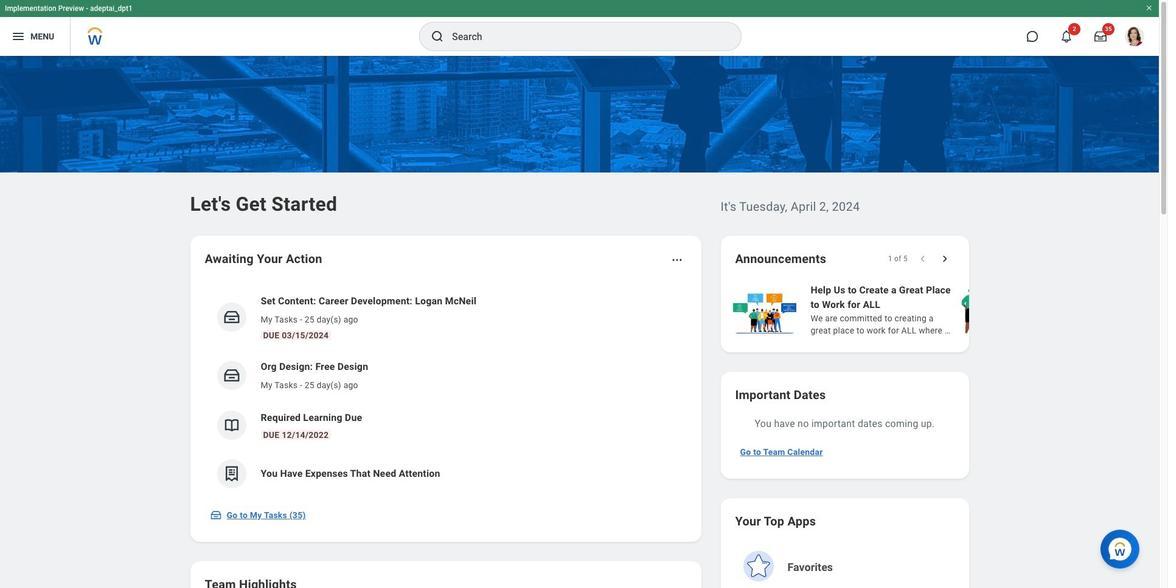 Task type: locate. For each thing, give the bounding box(es) containing it.
chevron left small image
[[917, 253, 929, 265]]

profile logan mcneil image
[[1125, 27, 1144, 49]]

banner
[[0, 0, 1159, 56]]

1 horizontal spatial list
[[730, 282, 1168, 338]]

inbox large image
[[1095, 30, 1107, 43]]

inbox image
[[222, 367, 241, 385], [210, 510, 222, 522]]

close environment banner image
[[1146, 4, 1153, 12]]

0 horizontal spatial inbox image
[[210, 510, 222, 522]]

status
[[888, 254, 908, 264]]

justify image
[[11, 29, 26, 44]]

list
[[730, 282, 1168, 338], [205, 285, 687, 499]]

1 horizontal spatial inbox image
[[222, 367, 241, 385]]

main content
[[0, 56, 1168, 589]]

0 vertical spatial inbox image
[[222, 367, 241, 385]]

0 horizontal spatial list
[[205, 285, 687, 499]]

inbox image
[[222, 308, 241, 327]]



Task type: vqa. For each thing, say whether or not it's contained in the screenshot.
fourth plus image from the top
no



Task type: describe. For each thing, give the bounding box(es) containing it.
Search Workday  search field
[[452, 23, 716, 50]]

search image
[[430, 29, 445, 44]]

dashboard expenses image
[[222, 465, 241, 484]]

chevron right small image
[[939, 253, 951, 265]]

notifications large image
[[1061, 30, 1073, 43]]

book open image
[[222, 417, 241, 435]]

1 vertical spatial inbox image
[[210, 510, 222, 522]]

related actions image
[[671, 254, 683, 267]]



